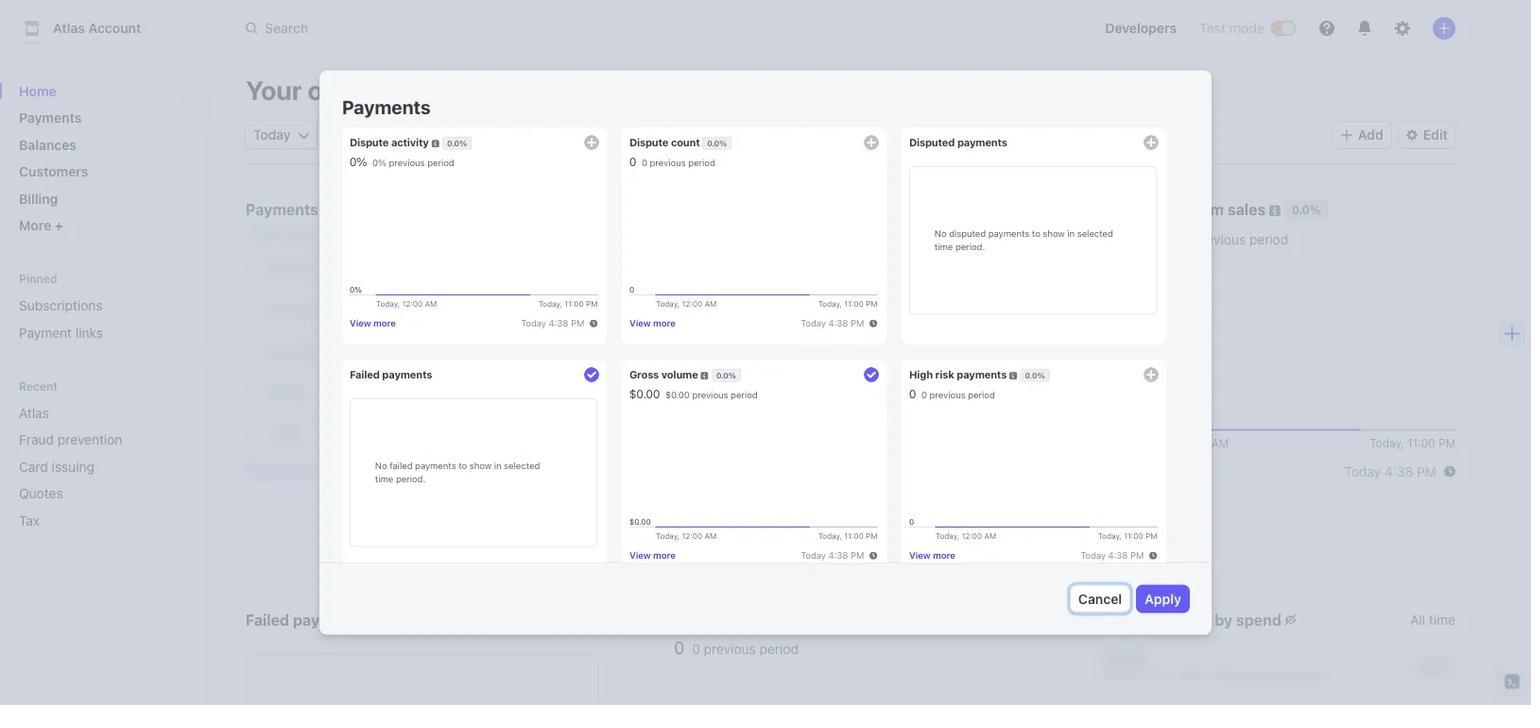 Task type: describe. For each thing, give the bounding box(es) containing it.
previous period button
[[537, 122, 669, 148]]

payment
[[19, 325, 72, 341]]

pinned element
[[11, 291, 193, 348]]

svg image
[[650, 130, 661, 141]]

payments
[[293, 611, 365, 629]]

1 $5000.00 from the top
[[535, 385, 599, 400]]

by
[[1215, 611, 1233, 629]]

edit button
[[1398, 122, 1455, 148]]

failed payments
[[246, 611, 365, 629]]

cancel button
[[1071, 586, 1129, 613]]

card
[[19, 459, 48, 475]]

today 4:38 pm
[[1345, 464, 1436, 480]]

all
[[1410, 613, 1425, 628]]

atlas for atlas
[[19, 405, 49, 421]]

volume
[[1132, 201, 1185, 219]]

top customers by spend grid
[[1103, 639, 1455, 706]]

oct 24 – oct 24
[[345, 127, 437, 143]]

add button
[[1333, 122, 1391, 148]]

recent navigation links element
[[0, 379, 208, 536]]

search
[[265, 20, 308, 36]]

issuing
[[52, 459, 94, 475]]

developers
[[1105, 20, 1177, 36]]

0 0 previous period
[[674, 638, 798, 659]]

compared
[[453, 127, 514, 143]]

period for $0.00
[[1249, 232, 1288, 247]]

atlas account
[[53, 20, 141, 36]]

balances
[[19, 137, 77, 153]]

today button
[[246, 122, 317, 148]]

$22,000.00
[[522, 301, 599, 317]]

compared to
[[453, 127, 530, 143]]

payments link
[[11, 103, 193, 133]]

payments grid
[[246, 248, 599, 456]]

net volume from sales
[[1103, 201, 1266, 219]]

subscriptions
[[19, 298, 103, 314]]

subscriptions link
[[11, 291, 193, 321]]

toolbar containing add
[[1333, 122, 1455, 148]]

billing
[[19, 191, 58, 206]]

mode
[[1229, 20, 1265, 36]]

overview
[[308, 74, 419, 105]]

info image
[[1269, 205, 1281, 217]]

time
[[1429, 613, 1455, 628]]

developers link
[[1097, 13, 1184, 43]]

1 horizontal spatial view more link
[[1103, 464, 1170, 480]]

top customers by spend
[[1103, 611, 1281, 629]]

prevention
[[58, 432, 122, 448]]

payment links
[[19, 325, 103, 341]]

tax link
[[11, 506, 166, 536]]

atlas for atlas account
[[53, 20, 85, 36]]

test mode
[[1199, 20, 1265, 36]]

view for the leftmost view more 'link'
[[246, 463, 277, 478]]

period for 0
[[759, 642, 798, 658]]

pinned navigation links element
[[11, 271, 193, 348]]

0 horizontal spatial $0.00
[[1103, 228, 1147, 248]]

top
[[1103, 611, 1129, 629]]

spend
[[1236, 611, 1281, 629]]

new
[[674, 611, 707, 629]]

pinned
[[19, 272, 57, 286]]

more for the leftmost view more 'link'
[[280, 463, 313, 478]]

customers for top
[[1133, 611, 1211, 629]]

recent
[[19, 380, 58, 393]]

more button
[[11, 210, 193, 241]]

more
[[19, 218, 55, 233]]

today for today
[[253, 127, 291, 143]]

recent element
[[0, 398, 208, 536]]

$0.00 inside $0.00 $0.00 previous period
[[1155, 232, 1190, 247]]

home
[[19, 83, 56, 99]]

0 inside the 0 0 previous period
[[692, 642, 700, 658]]



Task type: locate. For each thing, give the bounding box(es) containing it.
hidden image
[[322, 204, 333, 216], [1285, 615, 1296, 626]]

fraud prevention link
[[11, 425, 166, 456]]

24 down overview
[[371, 127, 387, 143]]

payment links link
[[11, 318, 193, 348]]

$15,000.00
[[522, 343, 599, 359]]

more for the right view more 'link'
[[1137, 464, 1170, 480]]

oct down overview
[[395, 127, 417, 143]]

from
[[1189, 201, 1224, 219]]

previous down from on the right top
[[1194, 232, 1246, 247]]

$0.00 down net
[[1103, 228, 1147, 248]]

0 vertical spatial hidden image
[[322, 204, 333, 216]]

0 horizontal spatial view more
[[246, 463, 313, 478]]

–
[[387, 127, 395, 143]]

0 horizontal spatial payments
[[19, 110, 82, 126]]

period left svg image
[[602, 127, 643, 143]]

quotes
[[19, 486, 63, 502]]

your
[[246, 74, 302, 105]]

0 horizontal spatial oct
[[345, 127, 367, 143]]

your overview
[[246, 74, 419, 105]]

to
[[518, 127, 530, 143]]

payments
[[342, 95, 431, 117], [19, 110, 82, 126], [246, 201, 318, 219]]

$0.00 $0.00 previous period
[[1103, 228, 1288, 248]]

24 right –
[[421, 127, 437, 143]]

0 vertical spatial today
[[253, 127, 291, 143]]

card issuing link
[[11, 452, 166, 482]]

new customers
[[674, 611, 788, 629]]

0 vertical spatial atlas
[[53, 20, 85, 36]]

0 horizontal spatial 0
[[674, 638, 684, 659]]

payments up balances
[[19, 110, 82, 126]]

1 horizontal spatial view
[[1103, 464, 1134, 480]]

1 vertical spatial previous
[[704, 642, 756, 658]]

Search search field
[[234, 11, 767, 46]]

billing link
[[11, 183, 193, 214]]

2 vertical spatial period
[[759, 642, 798, 658]]

hidden image for payments
[[322, 204, 333, 216]]

2 horizontal spatial payments
[[342, 95, 431, 117]]

1 horizontal spatial customers
[[1133, 611, 1211, 629]]

period inside popup button
[[602, 127, 643, 143]]

1 vertical spatial $5000.00
[[535, 426, 599, 442]]

1 customers from the left
[[710, 611, 788, 629]]

2 svg image from the left
[[326, 130, 337, 141]]

0 horizontal spatial more
[[280, 463, 313, 478]]

1 vertical spatial period
[[1249, 232, 1288, 247]]

net
[[1103, 201, 1129, 219]]

fraud
[[19, 432, 54, 448]]

hidden image for top customers by spend
[[1285, 615, 1296, 626]]

svg image
[[298, 130, 310, 141], [326, 130, 337, 141]]

2 oct from the left
[[395, 127, 417, 143]]

1 oct from the left
[[345, 127, 367, 143]]

previous inside $0.00 $0.00 previous period
[[1194, 232, 1246, 247]]

today for today 4:38 pm
[[1345, 464, 1381, 480]]

customers for new
[[710, 611, 788, 629]]

atlas inside recent 'element'
[[19, 405, 49, 421]]

1 horizontal spatial previous
[[1194, 232, 1246, 247]]

test
[[1199, 20, 1226, 36]]

account
[[88, 20, 141, 36]]

fraud prevention
[[19, 432, 122, 448]]

links
[[75, 325, 103, 341]]

previous for $0.00
[[1194, 232, 1246, 247]]

view
[[246, 463, 277, 478], [1103, 464, 1134, 480]]

2 24 from the left
[[421, 127, 437, 143]]

period down info icon
[[1249, 232, 1288, 247]]

payments inside alert dialog
[[342, 95, 431, 117]]

today
[[253, 127, 291, 143], [1345, 464, 1381, 480]]

previous inside the 0 0 previous period
[[704, 642, 756, 658]]

cancel
[[1078, 591, 1122, 607]]

apply button
[[1137, 586, 1189, 613]]

0 horizontal spatial today
[[253, 127, 291, 143]]

customers down apply
[[1133, 611, 1211, 629]]

apply
[[1145, 591, 1181, 607]]

1 horizontal spatial view more
[[1103, 464, 1170, 480]]

more
[[280, 463, 313, 478], [1137, 464, 1170, 480]]

2 $5000.00 from the top
[[535, 426, 599, 442]]

card issuing
[[19, 459, 94, 475]]

customers
[[710, 611, 788, 629], [1133, 611, 1211, 629]]

pm
[[1417, 464, 1436, 480]]

1 horizontal spatial 24
[[421, 127, 437, 143]]

atlas account button
[[19, 15, 160, 42]]

previous down new customers
[[704, 642, 756, 658]]

24
[[371, 127, 387, 143], [421, 127, 437, 143]]

today down your
[[253, 127, 291, 143]]

2 customers from the left
[[1133, 611, 1211, 629]]

atlas left account
[[53, 20, 85, 36]]

0 horizontal spatial period
[[602, 127, 643, 143]]

view more
[[246, 463, 313, 478], [1103, 464, 1170, 480]]

$0.00
[[1103, 228, 1147, 248], [1155, 232, 1190, 247]]

home link
[[11, 76, 193, 106]]

2 horizontal spatial period
[[1249, 232, 1288, 247]]

1 horizontal spatial payments
[[246, 201, 318, 219]]

oct
[[345, 127, 367, 143], [395, 127, 417, 143]]

0 horizontal spatial svg image
[[298, 130, 310, 141]]

1 horizontal spatial 0
[[692, 642, 700, 658]]

0 horizontal spatial 24
[[371, 127, 387, 143]]

period down new customers
[[759, 642, 798, 658]]

view for the right view more 'link'
[[1103, 464, 1134, 480]]

customers up the 0 0 previous period
[[710, 611, 788, 629]]

1 svg image from the left
[[298, 130, 310, 141]]

1 horizontal spatial more
[[1137, 464, 1170, 480]]

0 vertical spatial $5000.00
[[535, 385, 599, 400]]

payments down today popup button
[[246, 201, 318, 219]]

1 horizontal spatial oct
[[395, 127, 417, 143]]

atlas
[[53, 20, 85, 36], [19, 405, 49, 421]]

failed
[[246, 611, 289, 629]]

1 24 from the left
[[371, 127, 387, 143]]

quotes link
[[11, 479, 166, 509]]

1 horizontal spatial hidden image
[[1285, 615, 1296, 626]]

payments alert dialog
[[319, 71, 1212, 706]]

1 vertical spatial today
[[1345, 464, 1381, 480]]

period
[[602, 127, 643, 143], [1249, 232, 1288, 247], [759, 642, 798, 658]]

0 horizontal spatial previous
[[704, 642, 756, 658]]

1 horizontal spatial today
[[1345, 464, 1381, 480]]

toolbar
[[1333, 122, 1455, 148]]

svg image inside today popup button
[[298, 130, 310, 141]]

customers link
[[11, 156, 193, 187]]

1 horizontal spatial $0.00
[[1155, 232, 1190, 247]]

0 horizontal spatial view more link
[[246, 463, 313, 478]]

atlas inside button
[[53, 20, 85, 36]]

sales
[[1227, 201, 1266, 219]]

1 horizontal spatial atlas
[[53, 20, 85, 36]]

today left 4:38
[[1345, 464, 1381, 480]]

atlas up fraud on the bottom
[[19, 405, 49, 421]]

1 horizontal spatial svg image
[[326, 130, 337, 141]]

1 vertical spatial atlas
[[19, 405, 49, 421]]

today inside popup button
[[253, 127, 291, 143]]

notifications image
[[1357, 21, 1372, 36]]

previous for 0
[[704, 642, 756, 658]]

0 horizontal spatial atlas
[[19, 405, 49, 421]]

customers
[[19, 164, 88, 180]]

tax
[[19, 513, 40, 529]]

$5000.00
[[535, 385, 599, 400], [535, 426, 599, 442]]

period inside $0.00 $0.00 previous period
[[1249, 232, 1288, 247]]

0
[[674, 638, 684, 659], [692, 642, 700, 658]]

add
[[1358, 127, 1383, 143]]

0 horizontal spatial hidden image
[[322, 204, 333, 216]]

1 vertical spatial hidden image
[[1285, 615, 1296, 626]]

payments up –
[[342, 95, 431, 117]]

payments inside core navigation links element
[[19, 110, 82, 126]]

previous period
[[545, 127, 643, 143]]

0 vertical spatial previous
[[1194, 232, 1246, 247]]

0 horizontal spatial view
[[246, 463, 277, 478]]

row
[[1103, 696, 1455, 706]]

oct left –
[[345, 127, 367, 143]]

previous
[[545, 127, 599, 143]]

balances link
[[11, 129, 193, 160]]

4:38
[[1385, 464, 1413, 480]]

1 horizontal spatial period
[[759, 642, 798, 658]]

atlas link
[[11, 398, 166, 429]]

previous
[[1194, 232, 1246, 247], [704, 642, 756, 658]]

core navigation links element
[[11, 76, 193, 241]]

cell
[[246, 258, 599, 277]]

view more link
[[246, 463, 313, 478], [1103, 464, 1170, 480]]

0 horizontal spatial customers
[[710, 611, 788, 629]]

period inside the 0 0 previous period
[[759, 642, 798, 658]]

all time
[[1410, 613, 1455, 628]]

$0.00 down net volume from sales
[[1155, 232, 1190, 247]]

edit
[[1423, 127, 1448, 143]]

0 vertical spatial period
[[602, 127, 643, 143]]



Task type: vqa. For each thing, say whether or not it's contained in the screenshot.
Payment
yes



